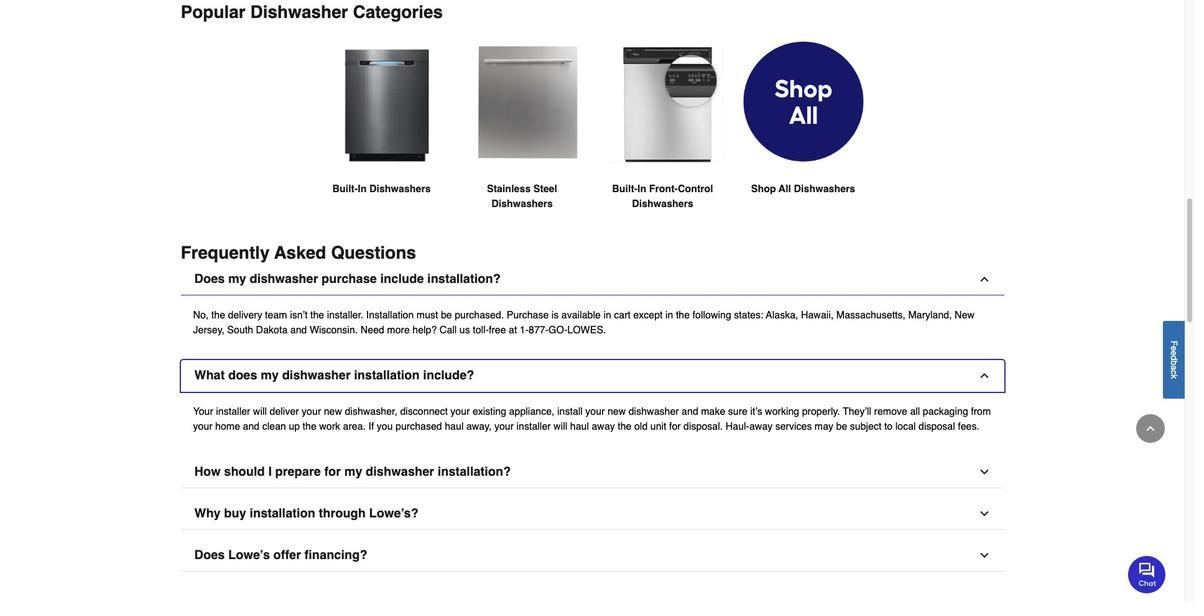 Task type: describe. For each thing, give the bounding box(es) containing it.
front-
[[650, 184, 678, 195]]

it's
[[751, 407, 763, 418]]

asked
[[274, 243, 326, 263]]

installation? inside button
[[428, 272, 501, 287]]

wisconsin.
[[310, 325, 358, 336]]

your down your
[[193, 422, 213, 433]]

b
[[1170, 360, 1180, 365]]

stainless steel dishwashers
[[487, 184, 558, 210]]

and inside no, the delivery team isn't the installer. installation must be purchased. purchase is available in cart except in the following states: alaska, hawaii, massachusetts, maryland, new jersey, south dakota and wisconsin. need more help? call us toll-free at 1-877-go-lowes.
[[290, 325, 307, 336]]

what does my dishwasher installation include? button
[[181, 361, 1005, 392]]

lowes.
[[568, 325, 606, 336]]

remove
[[875, 407, 908, 418]]

dishwashers inside built-in front-control dishwashers
[[632, 199, 694, 210]]

chevron up image inside the scroll to top element
[[1145, 423, 1157, 435]]

include?
[[423, 369, 475, 383]]

does my dishwasher purchase include installation?
[[194, 272, 501, 287]]

c
[[1170, 370, 1180, 375]]

new
[[955, 310, 975, 321]]

steel
[[534, 184, 558, 195]]

haul-
[[726, 422, 750, 433]]

if
[[369, 422, 374, 433]]

through
[[319, 507, 366, 521]]

disposal
[[919, 422, 956, 433]]

massachusetts,
[[837, 310, 906, 321]]

1 haul from the left
[[445, 422, 464, 433]]

area.
[[343, 422, 366, 433]]

1 vertical spatial installer
[[517, 422, 551, 433]]

states:
[[734, 310, 764, 321]]

a dark gray built-in dishwasher. image
[[321, 42, 442, 163]]

your down existing
[[495, 422, 514, 433]]

2 in from the left
[[666, 310, 674, 321]]

make
[[701, 407, 726, 418]]

services
[[776, 422, 812, 433]]

deliver
[[270, 407, 299, 418]]

popular
[[181, 2, 246, 22]]

dishwasher inside "button"
[[366, 465, 434, 479]]

does my dishwasher purchase include installation? button
[[181, 264, 1005, 296]]

us
[[460, 325, 470, 336]]

a stainless steel built-in front-control dishwasher. image
[[603, 42, 723, 163]]

local
[[896, 422, 916, 433]]

1 vertical spatial my
[[261, 369, 279, 383]]

subject
[[851, 422, 882, 433]]

buy
[[224, 507, 246, 521]]

no, the delivery team isn't the installer. installation must be purchased. purchase is available in cart except in the following states: alaska, hawaii, massachusetts, maryland, new jersey, south dakota and wisconsin. need more help? call us toll-free at 1-877-go-lowes.
[[193, 310, 975, 336]]

cart
[[614, 310, 631, 321]]

why
[[194, 507, 221, 521]]

the left 'old'
[[618, 422, 632, 433]]

chevron up image inside what does my dishwasher installation include? button
[[979, 370, 991, 382]]

free
[[489, 325, 506, 336]]

2 horizontal spatial and
[[682, 407, 699, 418]]

existing
[[473, 407, 507, 418]]

may
[[815, 422, 834, 433]]

you
[[377, 422, 393, 433]]

2 new from the left
[[608, 407, 626, 418]]

your up away,
[[451, 407, 470, 418]]

purchased
[[396, 422, 442, 433]]

alaska,
[[766, 310, 799, 321]]

0 horizontal spatial will
[[253, 407, 267, 418]]

dishwasher down frequently asked questions
[[250, 272, 318, 287]]

built-in dishwashers
[[333, 184, 431, 195]]

k
[[1170, 375, 1180, 379]]

chevron down image for for
[[979, 466, 991, 479]]

shop all dishwashers
[[752, 184, 856, 195]]

does lowe's offer financing? button
[[181, 540, 1005, 572]]

for inside "button"
[[324, 465, 341, 479]]

dishwasher inside your installer will deliver your new dishwasher, disconnect your existing appliance, install your new dishwasher and make sure it's working properly. they'll remove all packaging from your home and clean up the work area. if you purchased haul away, your installer will haul away the old unit for disposal. haul-away services may be subject to local disposal fees.
[[629, 407, 679, 418]]

1 horizontal spatial will
[[554, 422, 568, 433]]

toll-
[[473, 325, 489, 336]]

chevron up image
[[979, 273, 991, 286]]

all
[[911, 407, 921, 418]]

maryland,
[[909, 310, 953, 321]]

be inside your installer will deliver your new dishwasher, disconnect your existing appliance, install your new dishwasher and make sure it's working properly. they'll remove all packaging from your home and clean up the work area. if you purchased haul away, your installer will haul away the old unit for disposal. haul-away services may be subject to local disposal fees.
[[837, 422, 848, 433]]

south
[[227, 325, 253, 336]]

built- for built-in dishwashers
[[333, 184, 358, 195]]

f e e d b a c k button
[[1164, 321, 1185, 399]]

1 horizontal spatial installation
[[354, 369, 420, 383]]

does lowe's offer financing?
[[194, 549, 368, 563]]

877-
[[529, 325, 549, 336]]

1 in from the left
[[604, 310, 612, 321]]

chevron down image for lowe's?
[[979, 508, 991, 521]]

the left following
[[676, 310, 690, 321]]

offer
[[274, 549, 301, 563]]

to
[[885, 422, 893, 433]]

how
[[194, 465, 221, 479]]

a stainless steel dishwasher with a bar-style handle for opening and closing. image
[[462, 42, 583, 163]]

f
[[1170, 341, 1180, 346]]

except
[[634, 310, 663, 321]]

is
[[552, 310, 559, 321]]

shop
[[752, 184, 776, 195]]

the right no,
[[211, 310, 225, 321]]

popular dishwasher categories
[[181, 2, 443, 22]]

work
[[319, 422, 340, 433]]

2 e from the top
[[1170, 351, 1180, 356]]

following
[[693, 310, 732, 321]]

how should i prepare for my dishwasher installation?
[[194, 465, 511, 479]]

dishwasher down wisconsin.
[[282, 369, 351, 383]]

properly.
[[803, 407, 841, 418]]

2 haul from the left
[[570, 422, 589, 433]]

does
[[228, 369, 257, 383]]

disconnect
[[400, 407, 448, 418]]



Task type: vqa. For each thing, say whether or not it's contained in the screenshot.
'your' to the middle
no



Task type: locate. For each thing, give the bounding box(es) containing it.
away left 'old'
[[592, 422, 615, 433]]

chevron down image
[[979, 466, 991, 479], [979, 508, 991, 521], [979, 550, 991, 562]]

0 horizontal spatial and
[[243, 422, 260, 433]]

2 chevron down image from the top
[[979, 508, 991, 521]]

unit
[[651, 422, 667, 433]]

for right prepare
[[324, 465, 341, 479]]

purchase
[[322, 272, 377, 287]]

0 vertical spatial installer
[[216, 407, 250, 418]]

1 horizontal spatial in
[[666, 310, 674, 321]]

built-in dishwashers link
[[321, 42, 442, 227]]

and up disposal.
[[682, 407, 699, 418]]

hawaii,
[[801, 310, 834, 321]]

dishwashers inside stainless steel dishwashers
[[492, 199, 553, 210]]

your
[[193, 407, 213, 418]]

away,
[[467, 422, 492, 433]]

2 vertical spatial chevron down image
[[979, 550, 991, 562]]

be inside no, the delivery team isn't the installer. installation must be purchased. purchase is available in cart except in the following states: alaska, hawaii, massachusetts, maryland, new jersey, south dakota and wisconsin. need more help? call us toll-free at 1-877-go-lowes.
[[441, 310, 452, 321]]

questions
[[331, 243, 416, 263]]

isn't
[[290, 310, 308, 321]]

0 vertical spatial be
[[441, 310, 452, 321]]

1 horizontal spatial built-
[[612, 184, 638, 195]]

should
[[224, 465, 265, 479]]

categories
[[353, 2, 443, 22]]

installation
[[366, 310, 414, 321]]

install
[[558, 407, 583, 418]]

why buy installation through lowe's? button
[[181, 499, 1005, 531]]

more
[[387, 325, 410, 336]]

2 does from the top
[[194, 549, 225, 563]]

built- for built-in front-control dishwashers
[[612, 184, 638, 195]]

0 horizontal spatial in
[[358, 184, 367, 195]]

does inside does lowe's offer financing? button
[[194, 549, 225, 563]]

1 horizontal spatial chevron up image
[[1145, 423, 1157, 435]]

will up clean
[[253, 407, 267, 418]]

1 vertical spatial will
[[554, 422, 568, 433]]

installation up 'dishwasher,'
[[354, 369, 420, 383]]

0 horizontal spatial new
[[324, 407, 342, 418]]

2 in from the left
[[638, 184, 647, 195]]

delivery
[[228, 310, 262, 321]]

in for dishwashers
[[358, 184, 367, 195]]

0 horizontal spatial be
[[441, 310, 452, 321]]

my down the 'frequently'
[[228, 272, 246, 287]]

dishwashers for in
[[370, 184, 431, 195]]

2 built- from the left
[[612, 184, 638, 195]]

0 horizontal spatial in
[[604, 310, 612, 321]]

need
[[361, 325, 385, 336]]

1 chevron down image from the top
[[979, 466, 991, 479]]

e up b at the bottom of page
[[1170, 351, 1180, 356]]

3 chevron down image from the top
[[979, 550, 991, 562]]

1 horizontal spatial be
[[837, 422, 848, 433]]

2 horizontal spatial my
[[345, 465, 363, 479]]

1 horizontal spatial for
[[670, 422, 681, 433]]

call
[[440, 325, 457, 336]]

dishwashers inside shop all dishwashers link
[[794, 184, 856, 195]]

include
[[381, 272, 424, 287]]

dishwashers for steel
[[492, 199, 553, 210]]

frequently asked questions
[[181, 243, 416, 263]]

dishwasher up unit
[[629, 407, 679, 418]]

my inside "button"
[[345, 465, 363, 479]]

new down what does my dishwasher installation include? button
[[608, 407, 626, 418]]

installer.
[[327, 310, 364, 321]]

1 horizontal spatial my
[[261, 369, 279, 383]]

the right up
[[303, 422, 317, 433]]

how should i prepare for my dishwasher installation? button
[[181, 457, 1005, 489]]

my
[[228, 272, 246, 287], [261, 369, 279, 383], [345, 465, 363, 479]]

for inside your installer will deliver your new dishwasher, disconnect your existing appliance, install your new dishwasher and make sure it's working properly. they'll remove all packaging from your home and clean up the work area. if you purchased haul away, your installer will haul away the old unit for disposal. haul-away services may be subject to local disposal fees.
[[670, 422, 681, 433]]

1 away from the left
[[592, 422, 615, 433]]

1 vertical spatial be
[[837, 422, 848, 433]]

0 horizontal spatial chevron up image
[[979, 370, 991, 382]]

the right isn't
[[311, 310, 324, 321]]

1 horizontal spatial away
[[750, 422, 773, 433]]

lowe's
[[228, 549, 270, 563]]

home
[[215, 422, 240, 433]]

dishwashers inside the "built-in dishwashers" link
[[370, 184, 431, 195]]

your right install at bottom
[[586, 407, 605, 418]]

must
[[417, 310, 438, 321]]

does left lowe's
[[194, 549, 225, 563]]

at
[[509, 325, 517, 336]]

2 away from the left
[[750, 422, 773, 433]]

0 vertical spatial and
[[290, 325, 307, 336]]

0 vertical spatial will
[[253, 407, 267, 418]]

d
[[1170, 356, 1180, 360]]

0 horizontal spatial installer
[[216, 407, 250, 418]]

0 vertical spatial chevron down image
[[979, 466, 991, 479]]

installation
[[354, 369, 420, 383], [250, 507, 315, 521]]

for
[[670, 422, 681, 433], [324, 465, 341, 479]]

disposal.
[[684, 422, 723, 433]]

0 horizontal spatial built-
[[333, 184, 358, 195]]

lowe's?
[[369, 507, 419, 521]]

installer up home
[[216, 407, 250, 418]]

installation? down away,
[[438, 465, 511, 479]]

in right the except
[[666, 310, 674, 321]]

installation up does lowe's offer financing?
[[250, 507, 315, 521]]

installation?
[[428, 272, 501, 287], [438, 465, 511, 479]]

0 vertical spatial my
[[228, 272, 246, 287]]

0 vertical spatial for
[[670, 422, 681, 433]]

1 vertical spatial for
[[324, 465, 341, 479]]

does inside the does my dishwasher purchase include installation? button
[[194, 272, 225, 287]]

1 built- from the left
[[333, 184, 358, 195]]

0 vertical spatial does
[[194, 272, 225, 287]]

1 vertical spatial chevron up image
[[1145, 423, 1157, 435]]

dishwasher
[[250, 272, 318, 287], [282, 369, 351, 383], [629, 407, 679, 418], [366, 465, 434, 479]]

1 vertical spatial installation
[[250, 507, 315, 521]]

scroll to top element
[[1137, 414, 1166, 443]]

1 in from the left
[[358, 184, 367, 195]]

does for does my dishwasher purchase include installation?
[[194, 272, 225, 287]]

packaging
[[923, 407, 969, 418]]

does
[[194, 272, 225, 287], [194, 549, 225, 563]]

haul
[[445, 422, 464, 433], [570, 422, 589, 433]]

shop all. image
[[743, 42, 864, 162]]

does down the 'frequently'
[[194, 272, 225, 287]]

chevron down image inside does lowe's offer financing? button
[[979, 550, 991, 562]]

0 vertical spatial chevron up image
[[979, 370, 991, 382]]

why buy installation through lowe's?
[[194, 507, 419, 521]]

and down isn't
[[290, 325, 307, 336]]

and
[[290, 325, 307, 336], [682, 407, 699, 418], [243, 422, 260, 433]]

1 horizontal spatial haul
[[570, 422, 589, 433]]

chat invite button image
[[1129, 555, 1167, 593]]

1 new from the left
[[324, 407, 342, 418]]

2 vertical spatial my
[[345, 465, 363, 479]]

available
[[562, 310, 601, 321]]

2 vertical spatial and
[[243, 422, 260, 433]]

1 horizontal spatial new
[[608, 407, 626, 418]]

your installer will deliver your new dishwasher, disconnect your existing appliance, install your new dishwasher and make sure it's working properly. they'll remove all packaging from your home and clean up the work area. if you purchased haul away, your installer will haul away the old unit for disposal. haul-away services may be subject to local disposal fees.
[[193, 407, 991, 433]]

0 vertical spatial installation?
[[428, 272, 501, 287]]

be up call
[[441, 310, 452, 321]]

1 vertical spatial chevron down image
[[979, 508, 991, 521]]

all
[[779, 184, 792, 195]]

no,
[[193, 310, 209, 321]]

dishwashers for all
[[794, 184, 856, 195]]

0 horizontal spatial installation
[[250, 507, 315, 521]]

0 horizontal spatial my
[[228, 272, 246, 287]]

help?
[[413, 325, 437, 336]]

for right unit
[[670, 422, 681, 433]]

will down install at bottom
[[554, 422, 568, 433]]

installation? inside "button"
[[438, 465, 511, 479]]

new up work
[[324, 407, 342, 418]]

appliance,
[[509, 407, 555, 418]]

away down it's
[[750, 422, 773, 433]]

chevron down image inside 'how should i prepare for my dishwasher installation?' "button"
[[979, 466, 991, 479]]

in inside built-in front-control dishwashers
[[638, 184, 647, 195]]

will
[[253, 407, 267, 418], [554, 422, 568, 433]]

1-
[[520, 325, 529, 336]]

1 horizontal spatial installer
[[517, 422, 551, 433]]

dishwasher,
[[345, 407, 398, 418]]

0 horizontal spatial haul
[[445, 422, 464, 433]]

installer down appliance,
[[517, 422, 551, 433]]

f e e d b a c k
[[1170, 341, 1180, 379]]

be right may
[[837, 422, 848, 433]]

in
[[358, 184, 367, 195], [638, 184, 647, 195]]

my up through
[[345, 465, 363, 479]]

1 does from the top
[[194, 272, 225, 287]]

your up work
[[302, 407, 321, 418]]

my right does at the bottom left of the page
[[261, 369, 279, 383]]

away
[[592, 422, 615, 433], [750, 422, 773, 433]]

does for does lowe's offer financing?
[[194, 549, 225, 563]]

purchase
[[507, 310, 549, 321]]

in for front-
[[638, 184, 647, 195]]

1 vertical spatial installation?
[[438, 465, 511, 479]]

what does my dishwasher installation include?
[[194, 369, 475, 383]]

0 horizontal spatial for
[[324, 465, 341, 479]]

stainless steel dishwashers link
[[462, 42, 583, 242]]

built- inside built-in front-control dishwashers
[[612, 184, 638, 195]]

a
[[1170, 365, 1180, 370]]

1 horizontal spatial in
[[638, 184, 647, 195]]

chevron down image inside why buy installation through lowe's? button
[[979, 508, 991, 521]]

up
[[289, 422, 300, 433]]

what
[[194, 369, 225, 383]]

from
[[972, 407, 991, 418]]

haul left away,
[[445, 422, 464, 433]]

e up d on the right
[[1170, 346, 1180, 351]]

your
[[302, 407, 321, 418], [451, 407, 470, 418], [586, 407, 605, 418], [193, 422, 213, 433], [495, 422, 514, 433]]

fees.
[[958, 422, 980, 433]]

dishwashers
[[370, 184, 431, 195], [794, 184, 856, 195], [492, 199, 553, 210], [632, 199, 694, 210]]

installer
[[216, 407, 250, 418], [517, 422, 551, 433]]

haul down install at bottom
[[570, 422, 589, 433]]

0 horizontal spatial away
[[592, 422, 615, 433]]

financing?
[[305, 549, 368, 563]]

1 horizontal spatial and
[[290, 325, 307, 336]]

dishwasher up lowe's?
[[366, 465, 434, 479]]

they'll
[[843, 407, 872, 418]]

in left cart
[[604, 310, 612, 321]]

chevron up image
[[979, 370, 991, 382], [1145, 423, 1157, 435]]

0 vertical spatial installation
[[354, 369, 420, 383]]

working
[[765, 407, 800, 418]]

1 e from the top
[[1170, 346, 1180, 351]]

1 vertical spatial does
[[194, 549, 225, 563]]

i
[[268, 465, 272, 479]]

prepare
[[275, 465, 321, 479]]

frequently
[[181, 243, 270, 263]]

be
[[441, 310, 452, 321], [837, 422, 848, 433]]

clean
[[262, 422, 286, 433]]

and left clean
[[243, 422, 260, 433]]

control
[[678, 184, 714, 195]]

go-
[[549, 325, 568, 336]]

1 vertical spatial and
[[682, 407, 699, 418]]

installation? up purchased.
[[428, 272, 501, 287]]

old
[[635, 422, 648, 433]]



